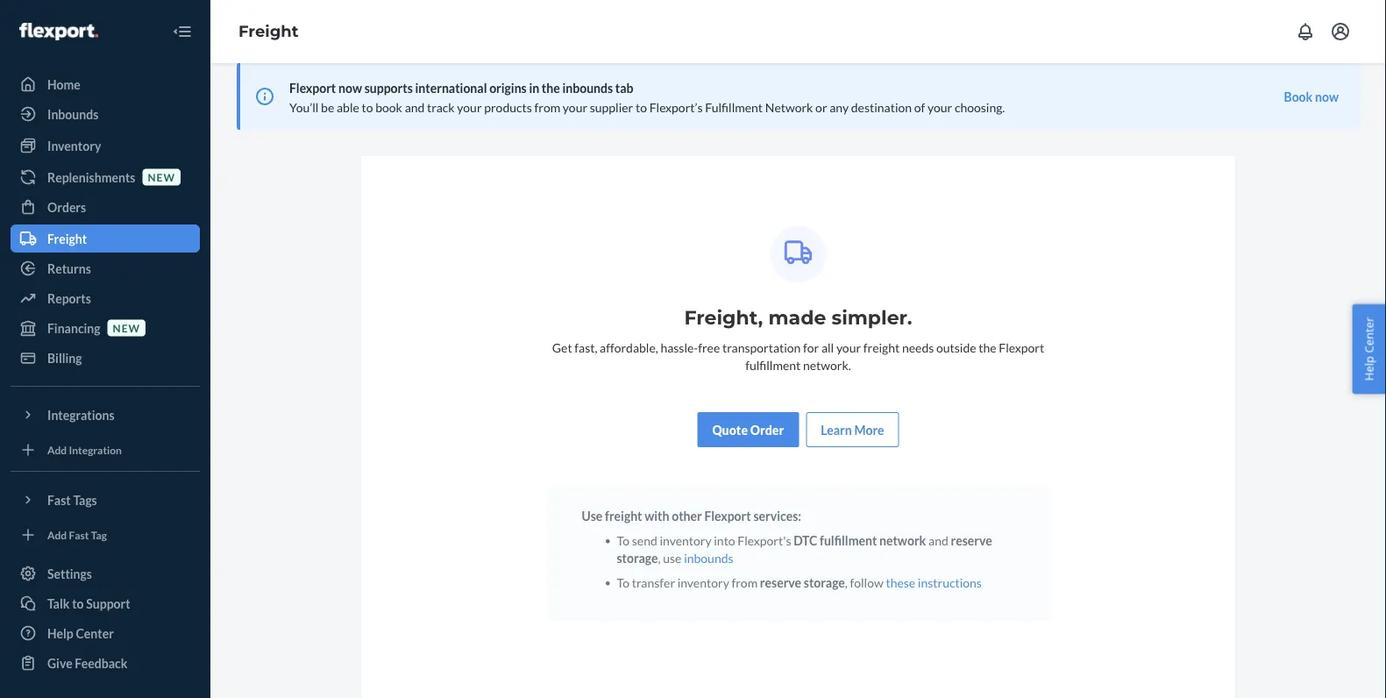 Task type: locate. For each thing, give the bounding box(es) containing it.
new down reports link
[[113, 321, 140, 334]]

settings link
[[11, 560, 200, 588]]

use
[[663, 550, 682, 565]]

1 horizontal spatial help center
[[1362, 317, 1378, 381]]

talk to support button
[[11, 590, 200, 618]]

0 horizontal spatial inbounds
[[563, 80, 613, 95]]

1 vertical spatial new
[[113, 321, 140, 334]]

fulfillment right dtc
[[820, 533, 878, 548]]

freight inside get fast, affordable, hassle-free transportation for all your freight needs outside the flexport fulfillment network.
[[864, 340, 900, 355]]

book
[[376, 100, 403, 114]]

inbounds
[[563, 80, 613, 95], [684, 550, 734, 565]]

to left transfer
[[617, 575, 630, 590]]

these
[[886, 575, 916, 590]]

your left supplier on the left top of the page
[[563, 100, 588, 114]]

freight up you'll on the left of page
[[239, 22, 299, 41]]

tab
[[616, 80, 634, 95]]

these instructions button
[[886, 574, 982, 591]]

freight,
[[685, 306, 763, 329]]

0 vertical spatial from
[[535, 100, 561, 114]]

integration
[[69, 443, 122, 456]]

0 horizontal spatial from
[[535, 100, 561, 114]]

0 horizontal spatial help center
[[47, 626, 114, 641]]

1 vertical spatial freight
[[47, 231, 87, 246]]

inbounds down "into"
[[684, 550, 734, 565]]

center inside button
[[1362, 317, 1378, 353]]

1 vertical spatial to
[[617, 575, 630, 590]]

flexport right the outside
[[999, 340, 1045, 355]]

0 vertical spatial help center
[[1362, 317, 1378, 381]]

center
[[1362, 317, 1378, 353], [76, 626, 114, 641]]

dtc
[[794, 533, 818, 548]]

to send inventory into flexport's dtc fulfillment network and
[[617, 533, 951, 548]]

1 horizontal spatial inbounds
[[684, 550, 734, 565]]

1 horizontal spatial new
[[148, 171, 175, 183]]

inventory up , use inbounds
[[660, 533, 712, 548]]

1 vertical spatial the
[[979, 340, 997, 355]]

to for to send inventory into flexport's dtc fulfillment network and
[[617, 533, 630, 548]]

0 horizontal spatial help
[[47, 626, 73, 641]]

to right talk at the bottom of the page
[[72, 596, 84, 611]]

0 horizontal spatial flexport
[[289, 80, 336, 95]]

1 horizontal spatial help
[[1362, 356, 1378, 381]]

talk to support
[[47, 596, 130, 611]]

freight right the use
[[605, 508, 643, 523]]

add left integration
[[47, 443, 67, 456]]

all
[[822, 340, 834, 355]]

in
[[529, 80, 540, 95]]

and
[[405, 100, 425, 114], [929, 533, 949, 548]]

now inside button
[[1316, 89, 1340, 104]]

choosing.
[[955, 100, 1006, 114]]

tag
[[91, 528, 107, 541]]

2 add from the top
[[47, 528, 67, 541]]

1 vertical spatial reserve
[[760, 575, 802, 590]]

destination
[[852, 100, 912, 114]]

the inside flexport now supports international origins in the inbounds tab you'll be able to book and track your products from your supplier to flexport's fulfillment network or any destination of your choosing.
[[542, 80, 560, 95]]

freight
[[239, 22, 299, 41], [47, 231, 87, 246]]

1 horizontal spatial flexport
[[705, 508, 752, 523]]

1 vertical spatial inbounds
[[684, 550, 734, 565]]

0 vertical spatial fast
[[47, 493, 71, 507]]

to for to transfer inventory from reserve storage , follow these instructions
[[617, 575, 630, 590]]

reserve
[[951, 533, 993, 548], [760, 575, 802, 590]]

1 vertical spatial freight
[[605, 508, 643, 523]]

1 horizontal spatial now
[[1316, 89, 1340, 104]]

1 vertical spatial and
[[929, 533, 949, 548]]

inbounds up supplier on the left top of the page
[[563, 80, 613, 95]]

, left follow
[[846, 575, 848, 590]]

tags
[[73, 493, 97, 507]]

add down fast tags
[[47, 528, 67, 541]]

from down in
[[535, 100, 561, 114]]

now inside flexport now supports international origins in the inbounds tab you'll be able to book and track your products from your supplier to flexport's fulfillment network or any destination of your choosing.
[[339, 80, 362, 95]]

0 vertical spatial and
[[405, 100, 425, 114]]

1 horizontal spatial the
[[979, 340, 997, 355]]

simpler.
[[832, 306, 913, 329]]

1 to from the top
[[617, 533, 630, 548]]

add fast tag
[[47, 528, 107, 541]]

0 vertical spatial new
[[148, 171, 175, 183]]

made
[[769, 306, 827, 329]]

freight link
[[239, 22, 299, 41], [11, 225, 200, 253]]

0 vertical spatial add
[[47, 443, 67, 456]]

storage down reserve storage on the bottom
[[804, 575, 846, 590]]

fulfillment down transportation
[[746, 357, 801, 372]]

0 horizontal spatial to
[[72, 596, 84, 611]]

returns link
[[11, 254, 200, 282]]

1 vertical spatial add
[[47, 528, 67, 541]]

reserve down reserve storage on the bottom
[[760, 575, 802, 590]]

origins
[[490, 80, 527, 95]]

fulfillment
[[746, 357, 801, 372], [820, 533, 878, 548]]

0 vertical spatial help
[[1362, 356, 1378, 381]]

0 horizontal spatial ,
[[658, 550, 661, 565]]

0 horizontal spatial the
[[542, 80, 560, 95]]

0 vertical spatial freight link
[[239, 22, 299, 41]]

reserve up instructions
[[951, 533, 993, 548]]

add fast tag link
[[11, 521, 200, 549]]

outside
[[937, 340, 977, 355]]

0 horizontal spatial fulfillment
[[746, 357, 801, 372]]

0 vertical spatial inventory
[[660, 533, 712, 548]]

1 horizontal spatial freight
[[239, 22, 299, 41]]

flexport up "into"
[[705, 508, 752, 523]]

1 vertical spatial from
[[732, 575, 758, 590]]

freight link up you'll on the left of page
[[239, 22, 299, 41]]

freight down simpler.
[[864, 340, 900, 355]]

0 vertical spatial fulfillment
[[746, 357, 801, 372]]

1 vertical spatial storage
[[804, 575, 846, 590]]

0 vertical spatial flexport
[[289, 80, 336, 95]]

the inside get fast, affordable, hassle-free transportation for all your freight needs outside the flexport fulfillment network.
[[979, 340, 997, 355]]

new for financing
[[113, 321, 140, 334]]

quote order button
[[698, 412, 799, 447]]

fast left tag
[[69, 528, 89, 541]]

reports link
[[11, 284, 200, 312]]

now right book
[[1316, 89, 1340, 104]]

, left use
[[658, 550, 661, 565]]

inventory
[[660, 533, 712, 548], [678, 575, 730, 590]]

feedback
[[75, 656, 128, 671]]

the
[[542, 80, 560, 95], [979, 340, 997, 355]]

1 vertical spatial fulfillment
[[820, 533, 878, 548]]

1 vertical spatial freight link
[[11, 225, 200, 253]]

to
[[362, 100, 373, 114], [636, 100, 647, 114], [72, 596, 84, 611]]

give
[[47, 656, 72, 671]]

new up orders link in the left of the page
[[148, 171, 175, 183]]

1 horizontal spatial freight link
[[239, 22, 299, 41]]

replenishments
[[47, 170, 135, 185]]

to inside button
[[72, 596, 84, 611]]

the right in
[[542, 80, 560, 95]]

your inside get fast, affordable, hassle-free transportation for all your freight needs outside the flexport fulfillment network.
[[837, 340, 862, 355]]

0 vertical spatial center
[[1362, 317, 1378, 353]]

to left send
[[617, 533, 630, 548]]

freight, made simpler.
[[685, 306, 913, 329]]

1 horizontal spatial freight
[[864, 340, 900, 355]]

freight up returns
[[47, 231, 87, 246]]

add integration link
[[11, 436, 200, 464]]

1 vertical spatial inventory
[[678, 575, 730, 590]]

inbounds inside flexport now supports international origins in the inbounds tab you'll be able to book and track your products from your supplier to flexport's fulfillment network or any destination of your choosing.
[[563, 80, 613, 95]]

and inside flexport now supports international origins in the inbounds tab you'll be able to book and track your products from your supplier to flexport's fulfillment network or any destination of your choosing.
[[405, 100, 425, 114]]

your right of
[[928, 100, 953, 114]]

0 horizontal spatial center
[[76, 626, 114, 641]]

fast left tags
[[47, 493, 71, 507]]

use
[[582, 508, 603, 523]]

0 horizontal spatial freight
[[605, 508, 643, 523]]

help
[[1362, 356, 1378, 381], [47, 626, 73, 641]]

freight link up 'returns' link
[[11, 225, 200, 253]]

0 horizontal spatial storage
[[617, 550, 658, 565]]

billing
[[47, 350, 82, 365]]

1 horizontal spatial storage
[[804, 575, 846, 590]]

learn more link
[[806, 412, 900, 447]]

2 horizontal spatial flexport
[[999, 340, 1045, 355]]

flexport inside get fast, affordable, hassle-free transportation for all your freight needs outside the flexport fulfillment network.
[[999, 340, 1045, 355]]

learn
[[821, 422, 852, 437]]

0 horizontal spatial freight link
[[11, 225, 200, 253]]

to right able
[[362, 100, 373, 114]]

0 horizontal spatial freight
[[47, 231, 87, 246]]

0 vertical spatial reserve
[[951, 533, 993, 548]]

0 horizontal spatial now
[[339, 80, 362, 95]]

inbounds button
[[684, 549, 734, 567]]

returns
[[47, 261, 91, 276]]

storage down send
[[617, 550, 658, 565]]

now up able
[[339, 80, 362, 95]]

2 to from the top
[[617, 575, 630, 590]]

add
[[47, 443, 67, 456], [47, 528, 67, 541]]

0 horizontal spatial reserve
[[760, 575, 802, 590]]

to right supplier on the left top of the page
[[636, 100, 647, 114]]

1 vertical spatial fast
[[69, 528, 89, 541]]

1 horizontal spatial reserve
[[951, 533, 993, 548]]

1 add from the top
[[47, 443, 67, 456]]

fulfillment
[[706, 100, 763, 114]]

open account menu image
[[1331, 21, 1352, 42]]

the right the outside
[[979, 340, 997, 355]]

help center
[[1362, 317, 1378, 381], [47, 626, 114, 641]]

0 vertical spatial storage
[[617, 550, 658, 565]]

from down inbounds button
[[732, 575, 758, 590]]

your right all
[[837, 340, 862, 355]]

book
[[1285, 89, 1314, 104]]

to
[[617, 533, 630, 548], [617, 575, 630, 590]]

0 horizontal spatial new
[[113, 321, 140, 334]]

1 vertical spatial center
[[76, 626, 114, 641]]

and right network
[[929, 533, 949, 548]]

flexport
[[289, 80, 336, 95], [999, 340, 1045, 355], [705, 508, 752, 523]]

inventory down inbounds button
[[678, 575, 730, 590]]

fast
[[47, 493, 71, 507], [69, 528, 89, 541]]

1 vertical spatial ,
[[846, 575, 848, 590]]

freight
[[864, 340, 900, 355], [605, 508, 643, 523]]

0 vertical spatial to
[[617, 533, 630, 548]]

0 vertical spatial freight
[[239, 22, 299, 41]]

1 vertical spatial flexport
[[999, 340, 1045, 355]]

international
[[415, 80, 487, 95]]

0 vertical spatial the
[[542, 80, 560, 95]]

help center button
[[1353, 304, 1387, 394]]

0 vertical spatial freight
[[864, 340, 900, 355]]

1 horizontal spatial from
[[732, 575, 758, 590]]

storage
[[617, 550, 658, 565], [804, 575, 846, 590]]

0 vertical spatial inbounds
[[563, 80, 613, 95]]

1 horizontal spatial center
[[1362, 317, 1378, 353]]

affordable,
[[600, 340, 659, 355]]

add for add integration
[[47, 443, 67, 456]]

get fast, affordable, hassle-free transportation for all your freight needs outside the flexport fulfillment network.
[[552, 340, 1045, 372]]

and right book
[[405, 100, 425, 114]]

flexport up you'll on the left of page
[[289, 80, 336, 95]]

0 horizontal spatial and
[[405, 100, 425, 114]]

2 vertical spatial flexport
[[705, 508, 752, 523]]

you'll
[[289, 100, 319, 114]]



Task type: vqa. For each thing, say whether or not it's contained in the screenshot.
the left freight
yes



Task type: describe. For each thing, give the bounding box(es) containing it.
now for flexport
[[339, 80, 362, 95]]

other
[[672, 508, 702, 523]]

book now button
[[1285, 88, 1340, 105]]

1 horizontal spatial fulfillment
[[820, 533, 878, 548]]

your down international
[[457, 100, 482, 114]]

reports
[[47, 291, 91, 306]]

free
[[698, 340, 720, 355]]

get
[[552, 340, 573, 355]]

1 horizontal spatial to
[[362, 100, 373, 114]]

now for book
[[1316, 89, 1340, 104]]

financing
[[47, 321, 101, 336]]

instructions
[[918, 575, 982, 590]]

from inside flexport now supports international origins in the inbounds tab you'll be able to book and track your products from your supplier to flexport's fulfillment network or any destination of your choosing.
[[535, 100, 561, 114]]

fast,
[[575, 340, 598, 355]]

able
[[337, 100, 360, 114]]

quote
[[713, 422, 748, 437]]

billing link
[[11, 344, 200, 372]]

to transfer inventory from reserve storage , follow these instructions
[[617, 575, 982, 590]]

flexport inside flexport now supports international origins in the inbounds tab you'll be able to book and track your products from your supplier to flexport's fulfillment network or any destination of your choosing.
[[289, 80, 336, 95]]

flexport logo image
[[19, 23, 98, 40]]

flexport's
[[650, 100, 703, 114]]

inbounds
[[47, 107, 99, 122]]

reserve inside reserve storage
[[951, 533, 993, 548]]

home link
[[11, 70, 200, 98]]

settings
[[47, 566, 92, 581]]

supports
[[365, 80, 413, 95]]

give feedback
[[47, 656, 128, 671]]

fast inside dropdown button
[[47, 493, 71, 507]]

flexport's
[[738, 533, 792, 548]]

follow
[[851, 575, 884, 590]]

0 vertical spatial ,
[[658, 550, 661, 565]]

more
[[855, 422, 885, 437]]

inventory link
[[11, 132, 200, 160]]

network
[[766, 100, 814, 114]]

fast tags
[[47, 493, 97, 507]]

1 horizontal spatial ,
[[846, 575, 848, 590]]

transportation
[[723, 340, 801, 355]]

or
[[816, 100, 828, 114]]

learn more
[[821, 422, 885, 437]]

hassle-
[[661, 340, 699, 355]]

help center link
[[11, 619, 200, 647]]

with
[[645, 508, 670, 523]]

inventory for transfer
[[678, 575, 730, 590]]

open notifications image
[[1296, 21, 1317, 42]]

1 vertical spatial help center
[[47, 626, 114, 641]]

storage inside reserve storage
[[617, 550, 658, 565]]

close navigation image
[[172, 21, 193, 42]]

any
[[830, 100, 849, 114]]

use freight with other flexport services:
[[582, 508, 802, 523]]

integrations button
[[11, 401, 200, 429]]

supplier
[[590, 100, 634, 114]]

track
[[427, 100, 455, 114]]

new for replenishments
[[148, 171, 175, 183]]

orders
[[47, 200, 86, 214]]

orders link
[[11, 193, 200, 221]]

needs
[[903, 340, 935, 355]]

2 horizontal spatial to
[[636, 100, 647, 114]]

, use inbounds
[[658, 550, 734, 565]]

learn more button
[[821, 421, 885, 439]]

support
[[86, 596, 130, 611]]

network.
[[804, 357, 852, 372]]

add for add fast tag
[[47, 528, 67, 541]]

help center inside button
[[1362, 317, 1378, 381]]

1 vertical spatial help
[[47, 626, 73, 641]]

be
[[321, 100, 334, 114]]

for
[[804, 340, 820, 355]]

into
[[714, 533, 736, 548]]

quote order
[[713, 422, 784, 437]]

give feedback button
[[11, 649, 200, 677]]

network
[[880, 533, 927, 548]]

of
[[915, 100, 926, 114]]

order
[[751, 422, 784, 437]]

inbounds link
[[11, 100, 200, 128]]

transfer
[[632, 575, 676, 590]]

inventory for send
[[660, 533, 712, 548]]

send
[[632, 533, 658, 548]]

reserve storage
[[617, 533, 993, 565]]

1 horizontal spatial and
[[929, 533, 949, 548]]

services:
[[754, 508, 802, 523]]

help inside button
[[1362, 356, 1378, 381]]

fulfillment inside get fast, affordable, hassle-free transportation for all your freight needs outside the flexport fulfillment network.
[[746, 357, 801, 372]]

integrations
[[47, 407, 115, 422]]

talk
[[47, 596, 70, 611]]

flexport now supports international origins in the inbounds tab you'll be able to book and track your products from your supplier to flexport's fulfillment network or any destination of your choosing.
[[289, 80, 1006, 114]]

add integration
[[47, 443, 122, 456]]

products
[[484, 100, 532, 114]]

inventory
[[47, 138, 101, 153]]



